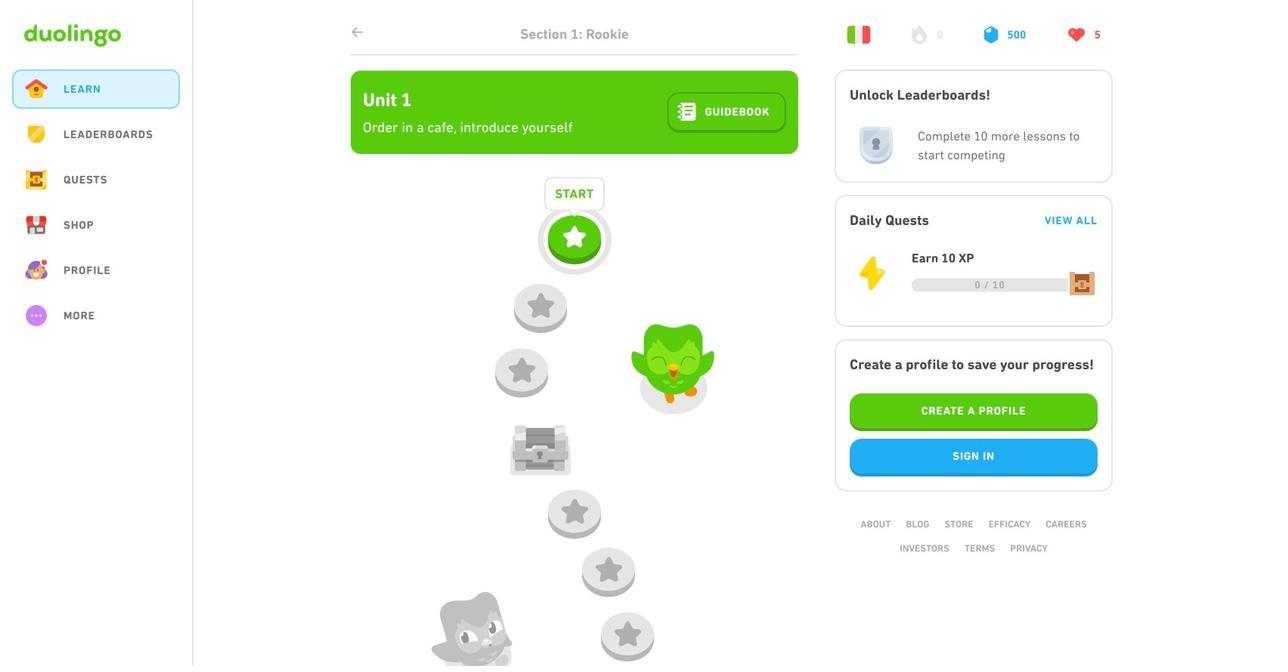 Task type: describe. For each thing, give the bounding box(es) containing it.
chest image
[[510, 417, 571, 485]]



Task type: vqa. For each thing, say whether or not it's contained in the screenshot.
the top and
no



Task type: locate. For each thing, give the bounding box(es) containing it.
lesson image
[[593, 557, 624, 583]]

guidebook image
[[678, 103, 696, 121]]

lesson image
[[525, 293, 557, 319], [506, 358, 538, 383], [559, 499, 591, 525], [612, 622, 643, 647]]

progress bar
[[912, 279, 1068, 292]]

lesson 1 of 4 image
[[559, 224, 591, 250]]



